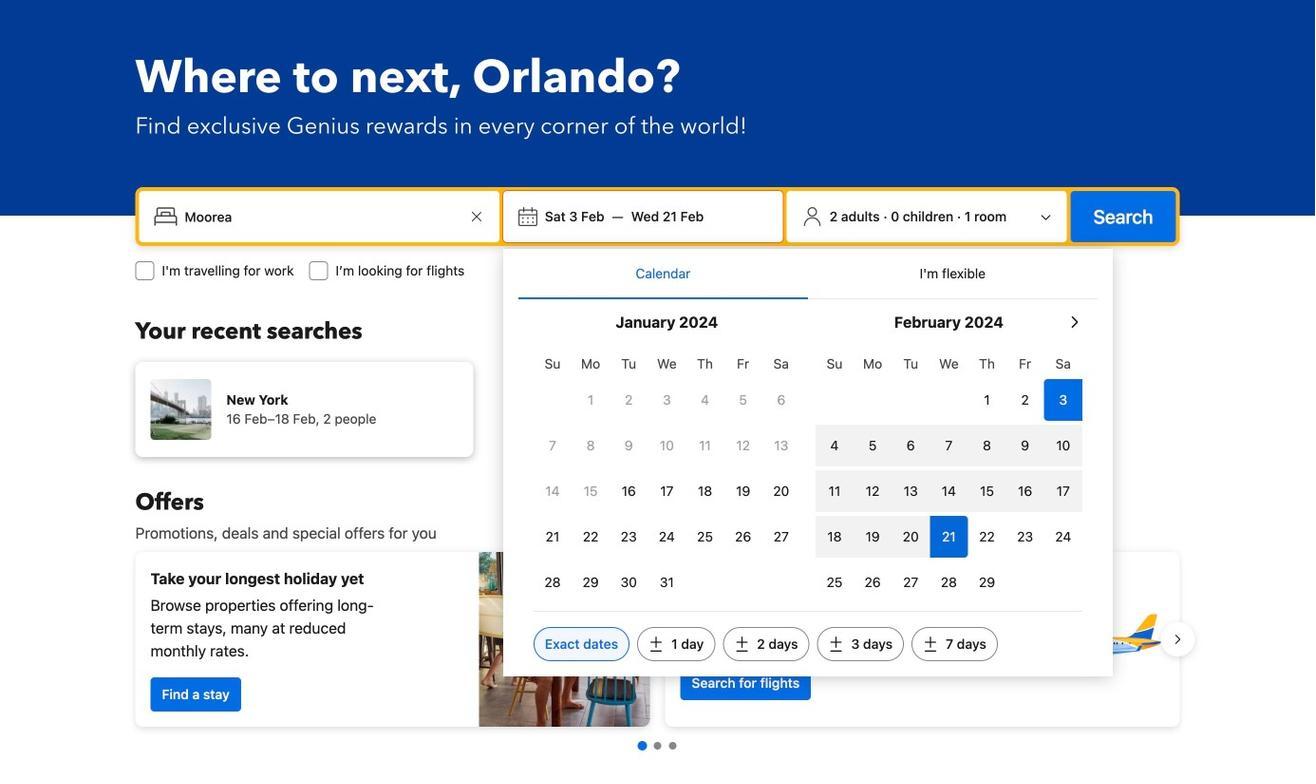 Task type: vqa. For each thing, say whether or not it's contained in the screenshot.
grid
yes



Task type: locate. For each thing, give the bounding box(es) containing it.
27 January 2024 checkbox
[[763, 516, 801, 558]]

18 January 2024 checkbox
[[686, 470, 725, 512]]

fly away to your dream holiday image
[[1032, 573, 1165, 706]]

tab list
[[519, 249, 1098, 300]]

22 February 2024 checkbox
[[969, 516, 1007, 558]]

cell up 28 february 2024 option at the right of the page
[[930, 512, 969, 558]]

5 January 2024 checkbox
[[725, 379, 763, 421]]

25 January 2024 checkbox
[[686, 516, 725, 558]]

cell up 27 february 2024 'checkbox'
[[892, 512, 930, 558]]

4 January 2024 checkbox
[[686, 379, 725, 421]]

cell
[[1045, 375, 1083, 421], [816, 421, 854, 467], [854, 421, 892, 467], [892, 421, 930, 467], [930, 421, 969, 467], [969, 421, 1007, 467], [1007, 421, 1045, 467], [1045, 421, 1083, 467], [816, 467, 854, 512], [854, 467, 892, 512], [892, 467, 930, 512], [930, 467, 969, 512], [969, 467, 1007, 512], [1007, 467, 1045, 512], [1045, 467, 1083, 512], [816, 512, 854, 558], [854, 512, 892, 558], [892, 512, 930, 558], [930, 512, 969, 558]]

cell up 16 february 2024 'option'
[[1007, 421, 1045, 467]]

1 February 2024 checkbox
[[969, 379, 1007, 421]]

24 February 2024 checkbox
[[1045, 516, 1083, 558]]

21 January 2024 checkbox
[[534, 516, 572, 558]]

26 February 2024 checkbox
[[854, 562, 892, 603]]

0 horizontal spatial grid
[[534, 345, 801, 603]]

cell up 17 february 2024 option
[[1045, 421, 1083, 467]]

9 February 2024 checkbox
[[1007, 425, 1045, 467]]

16 January 2024 checkbox
[[610, 470, 648, 512]]

cell up 11 february 2024 option
[[816, 421, 854, 467]]

1 horizontal spatial grid
[[816, 345, 1083, 603]]

7 February 2024 checkbox
[[930, 425, 969, 467]]

6 January 2024 checkbox
[[763, 379, 801, 421]]

31 January 2024 checkbox
[[648, 562, 686, 603]]

23 February 2024 checkbox
[[1007, 516, 1045, 558]]

grid
[[534, 345, 801, 603], [816, 345, 1083, 603]]

14 February 2024 checkbox
[[930, 470, 969, 512]]

cell up 12 february 2024 option
[[854, 421, 892, 467]]

6 February 2024 checkbox
[[892, 425, 930, 467]]

cell up 19 february 2024 checkbox
[[854, 467, 892, 512]]

progress bar
[[638, 741, 677, 751]]

24 January 2024 checkbox
[[648, 516, 686, 558]]

11 January 2024 checkbox
[[686, 425, 725, 467]]

2 February 2024 checkbox
[[1007, 379, 1045, 421]]

cell up the 21 february 2024 option
[[930, 467, 969, 512]]

8 February 2024 checkbox
[[969, 425, 1007, 467]]

cell up '24 february 2024' checkbox
[[1045, 467, 1083, 512]]

3 February 2024 checkbox
[[1045, 379, 1083, 421]]

region
[[120, 544, 1196, 734]]

cell up the 20 february 2024 checkbox
[[892, 467, 930, 512]]

21 February 2024 checkbox
[[930, 516, 969, 558]]

cell up 15 february 2024 option
[[969, 421, 1007, 467]]

30 January 2024 checkbox
[[610, 562, 648, 603]]



Task type: describe. For each thing, give the bounding box(es) containing it.
7 January 2024 checkbox
[[534, 425, 572, 467]]

29 January 2024 checkbox
[[572, 562, 610, 603]]

19 January 2024 checkbox
[[725, 470, 763, 512]]

10 February 2024 checkbox
[[1045, 425, 1083, 467]]

2 grid from the left
[[816, 345, 1083, 603]]

5 February 2024 checkbox
[[854, 425, 892, 467]]

15 February 2024 checkbox
[[969, 470, 1007, 512]]

25 February 2024 checkbox
[[816, 562, 854, 603]]

8 January 2024 checkbox
[[572, 425, 610, 467]]

cell up 13 february 2024 checkbox
[[892, 421, 930, 467]]

26 January 2024 checkbox
[[725, 516, 763, 558]]

28 January 2024 checkbox
[[534, 562, 572, 603]]

18 February 2024 checkbox
[[816, 516, 854, 558]]

12 February 2024 checkbox
[[854, 470, 892, 512]]

17 January 2024 checkbox
[[648, 470, 686, 512]]

1 grid from the left
[[534, 345, 801, 603]]

cell up 14 february 2024 option
[[930, 421, 969, 467]]

11 February 2024 checkbox
[[816, 470, 854, 512]]

23 January 2024 checkbox
[[610, 516, 648, 558]]

12 January 2024 checkbox
[[725, 425, 763, 467]]

14 January 2024 checkbox
[[534, 470, 572, 512]]

2 January 2024 checkbox
[[610, 379, 648, 421]]

cell up 18 february 2024 "option"
[[816, 467, 854, 512]]

cell up 26 february 2024 option
[[854, 512, 892, 558]]

28 February 2024 checkbox
[[930, 562, 969, 603]]

take your longest holiday yet image
[[479, 552, 650, 727]]

9 January 2024 checkbox
[[610, 425, 648, 467]]

cell up 10 february 2024 checkbox
[[1045, 375, 1083, 421]]

cell up 23 february 2024 option
[[1007, 467, 1045, 512]]

13 January 2024 checkbox
[[763, 425, 801, 467]]

Where are you going? field
[[177, 200, 465, 234]]

15 January 2024 checkbox
[[572, 470, 610, 512]]

13 February 2024 checkbox
[[892, 470, 930, 512]]

19 February 2024 checkbox
[[854, 516, 892, 558]]

3 January 2024 checkbox
[[648, 379, 686, 421]]

29 February 2024 checkbox
[[969, 562, 1007, 603]]

cell up 22 february 2024 "option"
[[969, 467, 1007, 512]]

1 January 2024 checkbox
[[572, 379, 610, 421]]

16 February 2024 checkbox
[[1007, 470, 1045, 512]]

17 February 2024 checkbox
[[1045, 470, 1083, 512]]

22 January 2024 checkbox
[[572, 516, 610, 558]]

cell up 25 february 2024 checkbox at the bottom right of page
[[816, 512, 854, 558]]

20 January 2024 checkbox
[[763, 470, 801, 512]]

27 February 2024 checkbox
[[892, 562, 930, 603]]

4 February 2024 checkbox
[[816, 425, 854, 467]]

10 January 2024 checkbox
[[648, 425, 686, 467]]

20 February 2024 checkbox
[[892, 516, 930, 558]]



